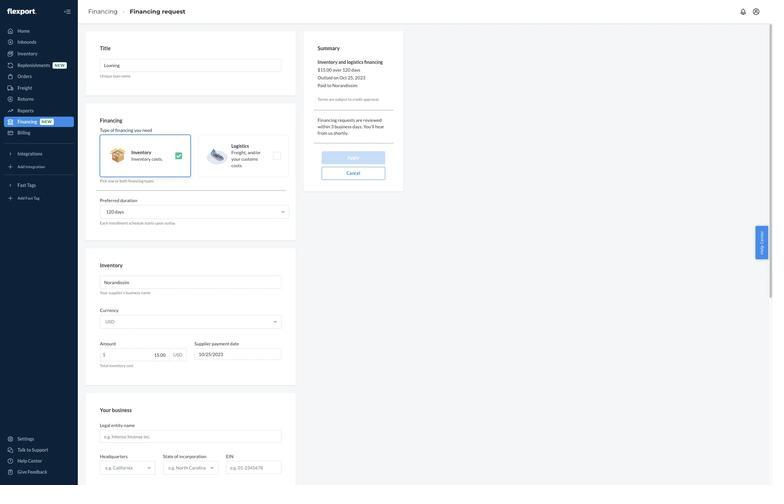 Task type: locate. For each thing, give the bounding box(es) containing it.
days down the preferred duration
[[115, 209, 124, 215]]

of for type
[[110, 128, 114, 133]]

talk to support
[[18, 448, 48, 453]]

0 vertical spatial to
[[327, 83, 332, 88]]

1 vertical spatial help center
[[18, 459, 42, 464]]

summary
[[318, 45, 340, 51]]

your left "supplier's"
[[100, 291, 108, 296]]

supplier's
[[109, 291, 125, 296]]

to left credit
[[348, 97, 352, 102]]

1 vertical spatial new
[[42, 120, 52, 124]]

requests
[[338, 117, 355, 123]]

and
[[339, 59, 346, 65]]

e.g. down 'headquarters'
[[105, 466, 112, 471]]

0 horizontal spatial days
[[115, 209, 124, 215]]

your
[[100, 291, 108, 296], [100, 408, 111, 414]]

one
[[108, 179, 114, 184]]

billing
[[18, 130, 30, 136]]

0 vertical spatial center
[[760, 231, 765, 244]]

credit
[[353, 97, 363, 102]]

0 vertical spatial name
[[121, 74, 131, 78]]

both
[[120, 179, 128, 184]]

freight,
[[232, 150, 247, 156]]

financing right both
[[128, 179, 144, 184]]

cost
[[126, 364, 134, 369]]

financing link
[[88, 8, 118, 15]]

installment
[[109, 221, 128, 226]]

25,
[[348, 75, 354, 80]]

supplier
[[195, 342, 211, 347]]

costs.
[[152, 157, 163, 162], [232, 163, 243, 169]]

orders link
[[4, 71, 74, 82]]

add for add fast tag
[[18, 196, 25, 201]]

0 horizontal spatial help center
[[18, 459, 42, 464]]

subject
[[335, 97, 348, 102]]

2 vertical spatial business
[[112, 408, 132, 414]]

inventory up "supplier's"
[[100, 262, 123, 269]]

1 vertical spatial days
[[115, 209, 124, 215]]

of right state
[[174, 454, 179, 460]]

1 horizontal spatial are
[[356, 117, 363, 123]]

carolina
[[189, 466, 206, 471]]

you
[[134, 128, 142, 133]]

home
[[18, 28, 30, 34]]

1 horizontal spatial help
[[760, 246, 765, 255]]

2 e.g. from the left
[[169, 466, 175, 471]]

1 vertical spatial 120
[[106, 209, 114, 215]]

open notifications image
[[740, 8, 748, 16]]

to right talk
[[27, 448, 31, 453]]

shortly.
[[334, 130, 349, 136]]

0 vertical spatial costs.
[[152, 157, 163, 162]]

reviewed
[[364, 117, 382, 123]]

pick
[[100, 179, 107, 184]]

loan
[[113, 74, 120, 78]]

replenishments
[[18, 63, 50, 68]]

business right "supplier's"
[[126, 291, 140, 296]]

support
[[32, 448, 48, 453]]

financing right logistics
[[365, 59, 383, 65]]

0 vertical spatial days
[[352, 67, 361, 73]]

state
[[163, 454, 174, 460]]

business
[[335, 124, 352, 129], [126, 291, 140, 296], [112, 408, 132, 414]]

costs. down your
[[232, 163, 243, 169]]

to inside inventory and logistics financing $15.00 over 120 days outlaid on oct 25, 2023 paid to norandissim
[[327, 83, 332, 88]]

request
[[162, 8, 186, 15]]

center
[[760, 231, 765, 244], [28, 459, 42, 464]]

california
[[113, 466, 133, 471]]

your up legal at the bottom of the page
[[100, 408, 111, 414]]

financing left you
[[115, 128, 133, 133]]

orders
[[18, 74, 32, 79]]

0 vertical spatial your
[[100, 291, 108, 296]]

1 e.g. from the left
[[105, 466, 112, 471]]

120
[[343, 67, 351, 73], [106, 209, 114, 215]]

2 vertical spatial to
[[27, 448, 31, 453]]

to right "paid"
[[327, 83, 332, 88]]

total
[[100, 364, 108, 369]]

oct
[[340, 75, 347, 80]]

apply
[[348, 155, 360, 161]]

0 vertical spatial financing
[[365, 59, 383, 65]]

home link
[[4, 26, 74, 36]]

1 horizontal spatial e.g.
[[169, 466, 175, 471]]

fast inside dropdown button
[[18, 183, 26, 188]]

1 horizontal spatial new
[[55, 63, 65, 68]]

1 vertical spatial center
[[28, 459, 42, 464]]

unique loan name
[[100, 74, 131, 78]]

unique
[[100, 74, 112, 78]]

1 vertical spatial to
[[348, 97, 352, 102]]

freight link
[[4, 83, 74, 93]]

e.g.
[[105, 466, 112, 471], [169, 466, 175, 471]]

center inside help center link
[[28, 459, 42, 464]]

0 horizontal spatial usd
[[105, 319, 115, 325]]

days.
[[353, 124, 363, 129]]

1 horizontal spatial costs.
[[232, 163, 243, 169]]

1 horizontal spatial 120
[[343, 67, 351, 73]]

1 vertical spatial your
[[100, 408, 111, 414]]

new
[[55, 63, 65, 68], [42, 120, 52, 124]]

norandissim
[[333, 83, 358, 88]]

0 vertical spatial fast
[[18, 183, 26, 188]]

inventory up $15.00
[[318, 59, 338, 65]]

fast left tags
[[18, 183, 26, 188]]

1 add from the top
[[18, 165, 25, 170]]

1 vertical spatial are
[[356, 117, 363, 123]]

2 vertical spatial financing
[[128, 179, 144, 184]]

preferred duration
[[100, 198, 137, 204]]

0 vertical spatial of
[[110, 128, 114, 133]]

2 vertical spatial name
[[124, 423, 135, 429]]

date
[[230, 342, 239, 347]]

center inside the help center button
[[760, 231, 765, 244]]

your for your business
[[100, 408, 111, 414]]

add integration
[[18, 165, 45, 170]]

name
[[121, 74, 131, 78], [141, 291, 151, 296], [124, 423, 135, 429]]

1 vertical spatial business
[[126, 291, 140, 296]]

1 vertical spatial costs.
[[232, 163, 243, 169]]

name right entity
[[124, 423, 135, 429]]

within
[[318, 124, 330, 129]]

are right terms
[[329, 97, 335, 102]]

0.00 text field
[[100, 349, 170, 362]]

costs. inside logistics freight, and/or your customs costs.
[[232, 163, 243, 169]]

logistics
[[347, 59, 364, 65]]

financing inside financing requests are reviewed within 3 business days. you'll hear from us shortly.
[[318, 117, 337, 123]]

each
[[100, 221, 108, 226]]

1 horizontal spatial of
[[174, 454, 179, 460]]

0 horizontal spatial help
[[18, 459, 27, 464]]

currency
[[100, 308, 119, 314]]

payment
[[212, 342, 229, 347]]

1 vertical spatial of
[[174, 454, 179, 460]]

0 vertical spatial business
[[335, 124, 352, 129]]

of right the type
[[110, 128, 114, 133]]

2 your from the top
[[100, 408, 111, 414]]

e.g. left north
[[169, 466, 175, 471]]

new for financing
[[42, 120, 52, 124]]

days
[[352, 67, 361, 73], [115, 209, 124, 215]]

settings
[[18, 437, 34, 442]]

fast left tag
[[25, 196, 33, 201]]

1 horizontal spatial help center
[[760, 231, 765, 255]]

new up orders link at left
[[55, 63, 65, 68]]

from
[[318, 130, 328, 136]]

0 horizontal spatial new
[[42, 120, 52, 124]]

add left integration
[[18, 165, 25, 170]]

1 horizontal spatial usd
[[174, 353, 183, 358]]

120 down preferred
[[106, 209, 114, 215]]

give
[[18, 470, 27, 475]]

name right loan
[[121, 74, 131, 78]]

costs. left the check square icon
[[152, 157, 163, 162]]

on
[[334, 75, 339, 80]]

tags
[[27, 183, 36, 188]]

2 add from the top
[[18, 196, 25, 201]]

0 horizontal spatial 120
[[106, 209, 114, 215]]

0 vertical spatial help center
[[760, 231, 765, 255]]

0 vertical spatial new
[[55, 63, 65, 68]]

0 vertical spatial 120
[[343, 67, 351, 73]]

name right "supplier's"
[[141, 291, 151, 296]]

are inside financing requests are reviewed within 3 business days. you'll hear from us shortly.
[[356, 117, 363, 123]]

1 vertical spatial help
[[18, 459, 27, 464]]

terms
[[318, 97, 328, 102]]

1 horizontal spatial days
[[352, 67, 361, 73]]

new down the reports link
[[42, 120, 52, 124]]

0 vertical spatial add
[[18, 165, 25, 170]]

open account menu image
[[753, 8, 761, 16]]

days down logistics
[[352, 67, 361, 73]]

0 horizontal spatial center
[[28, 459, 42, 464]]

days inside inventory and logistics financing $15.00 over 120 days outlaid on oct 25, 2023 paid to norandissim
[[352, 67, 361, 73]]

inventory inventory costs.
[[131, 150, 163, 162]]

0 horizontal spatial are
[[329, 97, 335, 102]]

feedback
[[28, 470, 47, 475]]

talk to support link
[[4, 446, 74, 456]]

1 horizontal spatial center
[[760, 231, 765, 244]]

breadcrumbs navigation
[[83, 2, 191, 21]]

to
[[327, 83, 332, 88], [348, 97, 352, 102], [27, 448, 31, 453]]

total inventory cost
[[100, 364, 134, 369]]

help inside button
[[760, 246, 765, 255]]

1 vertical spatial add
[[18, 196, 25, 201]]

0 horizontal spatial e.g.
[[105, 466, 112, 471]]

integration
[[25, 165, 45, 170]]

financing
[[88, 8, 118, 15], [130, 8, 160, 15], [100, 117, 122, 124], [318, 117, 337, 123], [18, 119, 37, 125]]

help center inside button
[[760, 231, 765, 255]]

business up legal entity name
[[112, 408, 132, 414]]

e.g. north carolina
[[169, 466, 206, 471]]

0 horizontal spatial of
[[110, 128, 114, 133]]

0 horizontal spatial costs.
[[152, 157, 163, 162]]

give feedback button
[[4, 468, 74, 478]]

terms are subject to credit approval.
[[318, 97, 379, 102]]

add integration link
[[4, 162, 74, 172]]

1 vertical spatial fast
[[25, 196, 33, 201]]

120 up oct
[[343, 67, 351, 73]]

north
[[176, 466, 188, 471]]

types
[[145, 179, 154, 184]]

e.g. March 2023 inventory top-up field
[[100, 59, 282, 72]]

1 horizontal spatial to
[[327, 83, 332, 88]]

are up days.
[[356, 117, 363, 123]]

add down 'fast tags'
[[18, 196, 25, 201]]

e.g. Intense Incense inc. field
[[100, 431, 282, 444]]

business up shortly.
[[335, 124, 352, 129]]

add inside 'link'
[[18, 196, 25, 201]]

1 your from the top
[[100, 291, 108, 296]]

inventory
[[18, 51, 37, 56], [318, 59, 338, 65], [131, 150, 151, 156], [131, 157, 151, 162], [100, 262, 123, 269]]

inventory up types on the left top of page
[[131, 157, 151, 162]]

e.g. 01-2345678 text field
[[227, 462, 281, 475]]

0 vertical spatial help
[[760, 246, 765, 255]]



Task type: vqa. For each thing, say whether or not it's contained in the screenshot.
Open notifications image
yes



Task type: describe. For each thing, give the bounding box(es) containing it.
financing inside inventory and logistics financing $15.00 over 120 days outlaid on oct 25, 2023 paid to norandissim
[[365, 59, 383, 65]]

customs
[[242, 157, 258, 162]]

financing for financing requests are reviewed within 3 business days. you'll hear from us shortly.
[[318, 117, 337, 123]]

name for legal entity name
[[124, 423, 135, 429]]

fast inside 'link'
[[25, 196, 33, 201]]

e.g. for e.g. north carolina
[[169, 466, 175, 471]]

tag
[[34, 196, 40, 201]]

over
[[333, 67, 342, 73]]

schedule
[[129, 221, 144, 226]]

settings link
[[4, 435, 74, 445]]

business inside financing requests are reviewed within 3 business days. you'll hear from us shortly.
[[335, 124, 352, 129]]

$
[[103, 353, 106, 358]]

inventory and logistics financing $15.00 over 120 days outlaid on oct 25, 2023 paid to norandissim
[[318, 59, 383, 88]]

billing link
[[4, 128, 74, 138]]

1 vertical spatial name
[[141, 291, 151, 296]]

new for replenishments
[[55, 63, 65, 68]]

e.g. Shopify Inc. field
[[100, 276, 282, 289]]

pick one or both financing types
[[100, 179, 154, 184]]

and/or
[[248, 150, 261, 156]]

0 horizontal spatial to
[[27, 448, 31, 453]]

cancel button
[[322, 167, 385, 180]]

e.g. for e.g. california
[[105, 466, 112, 471]]

give feedback
[[18, 470, 47, 475]]

120 inside inventory and logistics financing $15.00 over 120 days outlaid on oct 25, 2023 paid to norandissim
[[343, 67, 351, 73]]

fast tags
[[18, 183, 36, 188]]

preferred
[[100, 198, 119, 204]]

outlay
[[165, 221, 175, 226]]

amount
[[100, 342, 116, 347]]

flexport logo image
[[7, 8, 36, 15]]

check square image
[[175, 152, 183, 160]]

legal
[[100, 423, 110, 429]]

or
[[115, 179, 119, 184]]

paid
[[318, 83, 327, 88]]

0 vertical spatial are
[[329, 97, 335, 102]]

inventory down you
[[131, 150, 151, 156]]

financing for financing link
[[88, 8, 118, 15]]

need
[[142, 128, 152, 133]]

name for unique loan name
[[121, 74, 131, 78]]

$15.00
[[318, 67, 332, 73]]

type
[[100, 128, 109, 133]]

integrations
[[18, 151, 42, 157]]

add fast tag link
[[4, 193, 74, 204]]

close navigation image
[[64, 8, 71, 16]]

1 vertical spatial usd
[[174, 353, 183, 358]]

ein
[[226, 454, 234, 460]]

add for add integration
[[18, 165, 25, 170]]

your business
[[100, 408, 132, 414]]

returns
[[18, 96, 34, 102]]

apply button
[[322, 151, 385, 164]]

financing requests are reviewed within 3 business days. you'll hear from us shortly.
[[318, 117, 385, 136]]

talk
[[18, 448, 26, 453]]

state of incorporation
[[163, 454, 207, 460]]

each installment schedule starts upon outlay
[[100, 221, 175, 226]]

costs. inside inventory inventory costs.
[[152, 157, 163, 162]]

help inside help center link
[[18, 459, 27, 464]]

3
[[331, 124, 334, 129]]

freight
[[18, 85, 32, 91]]

starts
[[145, 221, 154, 226]]

inbounds
[[18, 39, 36, 45]]

cancel
[[347, 171, 361, 176]]

returns link
[[4, 94, 74, 105]]

reports
[[18, 108, 34, 114]]

logistics freight, and/or your customs costs.
[[232, 144, 261, 169]]

help center link
[[4, 457, 74, 467]]

incorporation
[[179, 454, 207, 460]]

120 days
[[106, 209, 124, 215]]

type of financing you need
[[100, 128, 152, 133]]

you'll
[[364, 124, 375, 129]]

your for your supplier's business name
[[100, 291, 108, 296]]

2 horizontal spatial to
[[348, 97, 352, 102]]

supplier payment date
[[195, 342, 239, 347]]

financing request link
[[130, 8, 186, 15]]

integrations button
[[4, 149, 74, 159]]

entity
[[111, 423, 123, 429]]

your supplier's business name
[[100, 291, 151, 296]]

fast tags button
[[4, 180, 74, 191]]

inventory link
[[4, 49, 74, 59]]

reports link
[[4, 106, 74, 116]]

your
[[232, 157, 241, 162]]

10/25/2023
[[199, 352, 223, 358]]

help center button
[[756, 226, 769, 260]]

inventory down inbounds
[[18, 51, 37, 56]]

financing for financing request
[[130, 8, 160, 15]]

add fast tag
[[18, 196, 40, 201]]

logistics
[[232, 144, 249, 149]]

of for state
[[174, 454, 179, 460]]

inventory inside inventory and logistics financing $15.00 over 120 days outlaid on oct 25, 2023 paid to norandissim
[[318, 59, 338, 65]]

0 vertical spatial usd
[[105, 319, 115, 325]]

legal entity name
[[100, 423, 135, 429]]

e.g. california
[[105, 466, 133, 471]]

1 vertical spatial financing
[[115, 128, 133, 133]]

duration
[[120, 198, 137, 204]]



